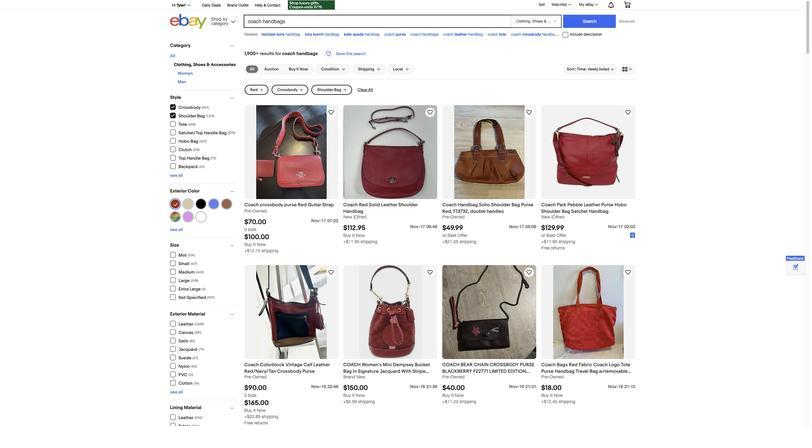 Task type: locate. For each thing, give the bounding box(es) containing it.
purse left guitar
[[284, 202, 297, 208]]

it inside 0 bids $100.00 buy it now +$12.15 shipping
[[253, 242, 256, 247]]

& inside 'help & contact' link
[[264, 3, 266, 8]]

coach up red,
[[442, 202, 457, 208]]

0 vertical spatial large
[[179, 278, 190, 283]]

best for or best offer +$21.05 shipping
[[448, 233, 456, 238]]

pre-owned for $40.00
[[442, 375, 465, 380]]

1 vertical spatial see
[[170, 227, 177, 232]]

all
[[170, 53, 175, 59], [250, 67, 254, 72], [368, 87, 373, 92]]

crossbody right "tote"
[[522, 32, 541, 37]]

0 horizontal spatial &
[[207, 62, 210, 67]]

1 vertical spatial material
[[184, 405, 201, 411]]

1 offer from the left
[[458, 233, 467, 238]]

purse inside "coach park pebble leather purse hobo shoulder bag satchel handbag new (other)"
[[601, 202, 614, 208]]

16
[[321, 384, 326, 390], [420, 384, 425, 390], [519, 384, 524, 390], [618, 384, 623, 390]]

handbag for crossbody
[[542, 32, 557, 37]]

1 vertical spatial all
[[178, 227, 183, 232]]

1 (other) from the left
[[353, 215, 367, 220]]

& right shoes
[[207, 62, 210, 67]]

0 horizontal spatial new
[[343, 215, 352, 220]]

coach inside coach bear chain crossbody purse blackberry   f22771 limited edition adorable
[[442, 362, 460, 368]]

+$11.95 inside +$11.95 shipping free returns
[[541, 239, 557, 244]]

now down $40.00
[[455, 393, 464, 398]]

0 vertical spatial bids
[[248, 227, 256, 232]]

shipping right +$20.85
[[262, 415, 278, 420]]

17 left 05:08
[[519, 224, 524, 229]]

handbag inside coach crossbody handbag
[[542, 32, 557, 37]]

see all button
[[170, 173, 183, 178], [170, 227, 183, 232], [170, 390, 183, 395]]

0 horizontal spatial free
[[244, 421, 253, 426]]

handbag right satchel
[[589, 209, 609, 215]]

it up +$12.45
[[550, 393, 553, 398]]

purse down shop by category banner
[[396, 32, 406, 37]]

it inside "buy it now +$12.45 shipping"
[[550, 393, 553, 398]]

coach right strap
[[343, 202, 358, 208]]

1 vertical spatial brand
[[343, 375, 355, 380]]

handle
[[204, 130, 218, 135], [187, 156, 201, 161]]

shoulder up handles
[[491, 202, 511, 208]]

pre- up $49.99 on the right bottom of the page
[[442, 215, 451, 220]]

red left solid
[[359, 202, 368, 208]]

coach for bag
[[562, 32, 572, 37]]

all down 1,900
[[250, 67, 254, 72]]

nov- left 02:02
[[608, 224, 618, 229]]

account navigation
[[169, 0, 635, 11]]

handbag down bags
[[555, 369, 575, 375]]

see for material
[[170, 390, 177, 395]]

bids down $90.00
[[248, 393, 256, 398]]

lining material button
[[170, 405, 237, 411]]

2 exterior from the top
[[170, 311, 187, 317]]

coach inside coach leather handbag
[[443, 32, 454, 37]]

(24) inside backpack (24)
[[199, 165, 205, 169]]

coach inside coach colorblock vintage calf leather red/navy/tan crossbody purse pre-owned
[[244, 362, 259, 368]]

crossbody down buy it now
[[277, 87, 298, 92]]

bag left (1,312)
[[197, 113, 205, 119]]

top
[[179, 156, 186, 161]]

Search for anything text field
[[245, 15, 510, 27]]

1 vertical spatial mini
[[383, 362, 392, 368]]

0 vertical spatial free
[[541, 246, 550, 251]]

handbag
[[458, 202, 478, 208], [343, 209, 363, 215], [589, 209, 609, 215], [555, 369, 575, 375]]

+$5.99
[[343, 400, 357, 405]]

nov- left 22:46
[[311, 384, 321, 390]]

shipping inside +$11.95 shipping free returns
[[559, 239, 575, 244]]

1 horizontal spatial handle
[[204, 130, 218, 135]]

crossbody up $70.00
[[260, 202, 283, 208]]

16 for $165.00
[[321, 384, 326, 390]]

coach park pebble leather purse hobo shoulder bag satchel handbag image
[[541, 105, 635, 199]]

coach bear chain crossbody purse blackberry   f22771 limited edition adorable
[[442, 362, 535, 381]]

1 vertical spatial crossbody
[[260, 202, 283, 208]]

0 vertical spatial tote
[[179, 122, 187, 127]]

1 exterior from the top
[[170, 188, 187, 194]]

handbag left coach bag
[[542, 32, 557, 37]]

coach women's mini dempsey bucket bag in signature jacquard with stripe patch heading
[[343, 362, 430, 381]]

clutch (218)
[[179, 147, 200, 152]]

women men
[[178, 71, 193, 85]]

owned up $90.00
[[253, 375, 267, 380]]

0 vertical spatial brand
[[227, 3, 237, 8]]

2 best from the left
[[547, 233, 555, 238]]

pre- up $70.00
[[244, 209, 253, 214]]

1 best from the left
[[448, 233, 456, 238]]

17 left "06:48"
[[420, 224, 425, 229]]

2 vertical spatial see all
[[170, 390, 183, 395]]

0 vertical spatial see
[[170, 173, 177, 178]]

1 vertical spatial crossbody
[[179, 105, 201, 110]]

coach women's mini dempsey bucket bag in signature jacquard with stripe patch link
[[343, 362, 437, 381]]

watch coach women's mini dempsey bucket bag in signature jacquard with stripe patch image
[[426, 269, 434, 276]]

17 for +$21.05 shipping
[[519, 224, 524, 229]]

buy for buy it now +$11.20 shipping
[[442, 393, 450, 398]]

shipping down $112.95
[[361, 239, 377, 244]]

nov- down guitar
[[311, 218, 321, 223]]

1 vertical spatial 0
[[244, 393, 247, 398]]

buy inside buy it now +$11.95 shipping
[[343, 233, 351, 238]]

buy down $112.95
[[343, 233, 351, 238]]

(660)
[[196, 270, 204, 274]]

nov- for $112.95
[[410, 224, 420, 229]]

see up lining
[[170, 390, 177, 395]]

coach bags red fabric coach logo tote purse handbag travel bag w/removable pouch link
[[541, 362, 635, 381]]

watch coach colorblock vintage calf leather red/navy/tan crossbody purse image
[[327, 269, 335, 276]]

crossbody up shoulder bag (1,312)
[[179, 105, 201, 110]]

1 vertical spatial large
[[190, 286, 201, 292]]

0 vertical spatial purse
[[396, 32, 406, 37]]

it for buy it now +$5.99 shipping
[[352, 393, 355, 398]]

0 vertical spatial crossbody
[[277, 87, 298, 92]]

tote right logo
[[621, 362, 630, 368]]

1 horizontal spatial &
[[264, 3, 266, 8]]

watch coach red solid leather shoulder handbag image
[[426, 109, 434, 116]]

purse up pouch
[[541, 369, 554, 375]]

style
[[170, 95, 181, 101]]

0 horizontal spatial handle
[[187, 156, 201, 161]]

small
[[179, 261, 189, 266]]

michael kors handbag
[[261, 32, 300, 37]]

1 horizontal spatial brand
[[343, 375, 355, 380]]

coach left bag
[[562, 32, 572, 37]]

coach inside coach crossbody purse red guitar strap pre-owned
[[244, 202, 259, 208]]

coach for handbags
[[411, 32, 421, 37]]

all down 'backpack'
[[178, 173, 183, 178]]

2 vertical spatial all
[[368, 87, 373, 92]]

1 horizontal spatial all
[[250, 67, 254, 72]]

now for buy it now +$5.99 shipping
[[356, 393, 365, 398]]

my ebay
[[579, 3, 594, 7]]

1 vertical spatial free
[[244, 421, 253, 426]]

now down $150.00
[[356, 393, 365, 398]]

exterior color
[[170, 188, 200, 194]]

(530)
[[195, 416, 202, 420]]

0 for $165.00
[[244, 393, 247, 398]]

2 offer from the left
[[557, 233, 566, 238]]

buy inside "buy it now +$12.45 shipping"
[[541, 393, 549, 398]]

1 +$11.95 from the left
[[343, 239, 359, 244]]

large (338)
[[179, 278, 198, 283]]

coach colorblock vintage calf leather red/navy/tan crossbody purse image
[[256, 265, 327, 359]]

red right bags
[[569, 362, 578, 368]]

shipping
[[358, 67, 374, 72]]

1 vertical spatial exterior
[[170, 311, 187, 317]]

0 horizontal spatial returns
[[254, 421, 268, 426]]

17 for $100.00
[[321, 218, 326, 223]]

0 vertical spatial jacquard
[[179, 347, 197, 352]]

coach right coach purse
[[411, 32, 421, 37]]

07:22
[[327, 218, 338, 223]]

0 inside 0 bids $100.00 buy it now +$12.15 shipping
[[244, 227, 247, 232]]

1 vertical spatial jacquard
[[380, 369, 400, 375]]

main content
[[242, 40, 638, 426]]

all link down 1,900
[[246, 65, 258, 73]]

all for material
[[178, 390, 183, 395]]

coach down search for anything "text box"
[[384, 32, 395, 37]]

coach left park
[[541, 202, 556, 208]]

shipping right +$5.99
[[358, 400, 375, 405]]

0 vertical spatial hobo
[[179, 139, 190, 144]]

coach inside coach handbag soho shoulder bag purse red, f13732, double handles pre-owned
[[442, 202, 457, 208]]

bag inside coach bags red fabric coach logo tote purse handbag travel bag w/removable pouch
[[590, 369, 598, 375]]

handbag right burch
[[324, 32, 339, 37]]

offer inside or best offer +$21.05 shipping
[[458, 233, 467, 238]]

now inside buy it now +$11.20 shipping
[[455, 393, 464, 398]]

buy it now +$11.95 shipping
[[343, 233, 377, 244]]

watch coach park pebble leather purse hobo shoulder bag satchel handbag image
[[624, 109, 632, 116]]

now inside 0 bids $165.00 buy it now +$20.85 shipping free returns
[[257, 408, 266, 413]]

handbag inside kate spade handbag
[[365, 32, 380, 37]]

pre- inside coach colorblock vintage calf leather red/navy/tan crossbody purse pre-owned
[[244, 375, 253, 380]]

1 horizontal spatial pre-owned
[[541, 375, 564, 380]]

bag up patch
[[343, 369, 352, 375]]

nov- for $129.99
[[608, 224, 618, 229]]

2 bids from the top
[[248, 393, 256, 398]]

1 vertical spatial all
[[250, 67, 254, 72]]

jacquard inside coach women's mini dempsey bucket bag in signature jacquard with stripe patch
[[380, 369, 400, 375]]

1 see from the top
[[170, 173, 177, 178]]

1 vertical spatial returns
[[254, 421, 268, 426]]

brand inside brand outlet link
[[227, 3, 237, 8]]

2 vertical spatial see
[[170, 390, 177, 395]]

handle for satchel/top
[[204, 130, 218, 135]]

brand for brand new
[[343, 375, 355, 380]]

all for color
[[178, 227, 183, 232]]

nov- left 05:08
[[509, 224, 519, 229]]

best up +$21.05
[[448, 233, 456, 238]]

0 vertical spatial see all button
[[170, 173, 183, 178]]

0 vertical spatial mini
[[179, 253, 187, 258]]

(other) up $112.95
[[353, 215, 367, 220]]

newly
[[588, 67, 598, 72]]

0 vertical spatial &
[[264, 3, 266, 8]]

1 horizontal spatial all link
[[246, 65, 258, 73]]

coach for $150.00
[[343, 362, 361, 368]]

3 see all button from the top
[[170, 390, 183, 395]]

nov- left "06:48"
[[410, 224, 420, 229]]

see up the exterior color
[[170, 173, 177, 178]]

1 vertical spatial see all
[[170, 227, 183, 232]]

soho
[[479, 202, 490, 208]]

buy up +$12.15
[[244, 242, 252, 247]]

coach crossbody purse red guitar strap image
[[256, 105, 327, 199]]

pre- inside coach crossbody purse red guitar strap pre-owned
[[244, 209, 253, 214]]

bids inside 0 bids $100.00 buy it now +$12.15 shipping
[[248, 227, 256, 232]]

handbag for burch
[[324, 32, 339, 37]]

coach up in
[[343, 362, 361, 368]]

condition
[[321, 67, 339, 72]]

1 horizontal spatial tote
[[621, 362, 630, 368]]

0 vertical spatial returns
[[551, 246, 565, 251]]

or best offer
[[541, 233, 566, 238]]

nov- for $49.99
[[509, 224, 519, 229]]

nov-17 07:22
[[311, 218, 338, 223]]

it inside buy it now +$5.99 shipping
[[352, 393, 355, 398]]

nov- for $70.00
[[311, 218, 321, 223]]

include description
[[570, 32, 602, 37]]

see for color
[[170, 227, 177, 232]]

medium (660)
[[179, 270, 204, 275]]

16 left '21:10'
[[618, 384, 623, 390]]

mini
[[179, 253, 187, 258], [383, 362, 392, 368]]

tote inside coach bags red fabric coach logo tote purse handbag travel bag w/removable pouch
[[621, 362, 630, 368]]

0 horizontal spatial (other)
[[353, 215, 367, 220]]

coach bags red fabric coach logo tote purse handbag travel bag w/removable pouch heading
[[541, 362, 631, 381]]

0 horizontal spatial +$11.95
[[343, 239, 359, 244]]

hi tyler !
[[172, 3, 186, 8]]

pre-owned up the $18.00
[[541, 375, 564, 380]]

buy up +$12.45
[[541, 393, 549, 398]]

2 0 from the top
[[244, 393, 247, 398]]

1 horizontal spatial coach
[[442, 362, 460, 368]]

(841)
[[202, 105, 209, 109]]

leather down lining material
[[179, 415, 194, 421]]

coach up red/navy/tan
[[244, 362, 259, 368]]

1 16 from the left
[[321, 384, 326, 390]]

bids for $100.00
[[248, 227, 256, 232]]

0 horizontal spatial brand
[[227, 3, 237, 8]]

0 down $90.00
[[244, 393, 247, 398]]

1 vertical spatial handle
[[187, 156, 201, 161]]

1 vertical spatial (24)
[[194, 381, 199, 385]]

shoulder bag (1,312)
[[179, 113, 214, 119]]

offer for or best offer +$21.05 shipping
[[458, 233, 467, 238]]

description
[[583, 32, 602, 37]]

or down $129.99
[[541, 233, 545, 238]]

buy inside buy it now +$5.99 shipping
[[343, 393, 351, 398]]

brand inside main content
[[343, 375, 355, 380]]

17 for +$11.95 shipping
[[420, 224, 425, 229]]

shoulder up tote (698)
[[179, 113, 196, 119]]

jacquard (79)
[[179, 347, 204, 352]]

nov- for $18.00
[[608, 384, 618, 390]]

0 vertical spatial see all
[[170, 173, 183, 178]]

2 all from the top
[[178, 227, 183, 232]]

now down $165.00
[[257, 408, 266, 413]]

handbag right leather
[[468, 32, 483, 37]]

handbags up buy it now
[[296, 51, 318, 57]]

3 see all from the top
[[170, 390, 183, 395]]

(79)
[[198, 348, 204, 352]]

coach for crossbody
[[511, 32, 521, 37]]

2 see from the top
[[170, 227, 177, 232]]

1 horizontal spatial or
[[541, 233, 545, 238]]

2 horizontal spatial all
[[368, 87, 373, 92]]

4 handbag from the left
[[468, 32, 483, 37]]

new inside coach red solid leather shoulder handbag new (other)
[[343, 215, 352, 220]]

None submit
[[563, 15, 616, 28]]

all down category
[[170, 53, 175, 59]]

now down $112.95
[[356, 233, 365, 238]]

1 horizontal spatial free
[[541, 246, 550, 251]]

shoulder inside coach handbag soho shoulder bag purse red, f13732, double handles pre-owned
[[491, 202, 511, 208]]

0 horizontal spatial mini
[[179, 253, 187, 258]]

handbag inside "coach park pebble leather purse hobo shoulder bag satchel handbag new (other)"
[[589, 209, 609, 215]]

(other) up $129.99
[[551, 215, 565, 220]]

guitar
[[308, 202, 321, 208]]

coach inside "coach park pebble leather purse hobo shoulder bag satchel handbag new (other)"
[[541, 202, 556, 208]]

2 coach from the left
[[442, 362, 460, 368]]

coach colorblock vintage calf leather red/navy/tan crossbody purse heading
[[244, 362, 330, 375]]

16 for +$5.99 shipping
[[420, 384, 425, 390]]

1 0 from the top
[[244, 227, 247, 232]]

crossbody inside coach crossbody purse red guitar strap pre-owned
[[260, 202, 283, 208]]

1 vertical spatial hobo
[[615, 202, 627, 208]]

handbag inside coach leather handbag
[[468, 32, 483, 37]]

free inside 0 bids $165.00 buy it now +$20.85 shipping free returns
[[244, 421, 253, 426]]

0 horizontal spatial jacquard
[[179, 347, 197, 352]]

1 horizontal spatial crossbody
[[522, 32, 541, 37]]

owned inside coach crossbody purse red guitar strap pre-owned
[[253, 209, 267, 214]]

buy it now +$5.99 shipping
[[343, 393, 375, 405]]

offer up +$11.95 shipping free returns
[[557, 233, 566, 238]]

1 horizontal spatial offer
[[557, 233, 566, 238]]

pre-owned for $18.00
[[541, 375, 564, 380]]

1 bids from the top
[[248, 227, 256, 232]]

0 horizontal spatial purse
[[284, 202, 297, 208]]

crossbody
[[522, 32, 541, 37], [260, 202, 283, 208]]

handle for top
[[187, 156, 201, 161]]

2 vertical spatial all
[[178, 390, 183, 395]]

0 horizontal spatial crossbody
[[260, 202, 283, 208]]

advanced link
[[616, 15, 635, 28]]

1 vertical spatial tote
[[621, 362, 630, 368]]

brand left outlet
[[227, 3, 237, 8]]

watch coach bear chain crossbody purse blackberry   f22771 limited edition adorable image
[[525, 269, 533, 276]]

1 horizontal spatial best
[[547, 233, 555, 238]]

sort: time: newly listed
[[567, 67, 609, 72]]

condition button
[[316, 64, 351, 74]]

0 vertical spatial all
[[178, 173, 183, 178]]

3 all from the top
[[178, 390, 183, 395]]

2 +$11.95 from the left
[[541, 239, 557, 244]]

buy for buy it now +$5.99 shipping
[[343, 393, 351, 398]]

this
[[346, 51, 353, 56]]

coach red solid leather shoulder handbag heading
[[343, 202, 418, 215]]

(72)
[[211, 156, 216, 160]]

$129.99
[[541, 224, 564, 233]]

coach red solid leather shoulder handbag link
[[343, 202, 437, 215]]

(24) down top handle bag (72)
[[199, 165, 205, 169]]

it inside buy it now +$11.20 shipping
[[451, 393, 454, 398]]

or up +$21.05
[[442, 233, 446, 238]]

canvas
[[179, 330, 193, 335]]

save
[[336, 51, 345, 56]]

1 horizontal spatial returns
[[551, 246, 565, 251]]

now for buy it now
[[300, 67, 308, 72]]

exterior material button
[[170, 311, 237, 317]]

coach right for on the left
[[282, 51, 295, 57]]

handbag up $112.95
[[343, 209, 363, 215]]

coach for $129.99
[[541, 202, 556, 208]]

0 vertical spatial material
[[188, 311, 205, 317]]

men
[[178, 79, 186, 85]]

pre- up $90.00
[[244, 375, 253, 380]]

2 16 from the left
[[420, 384, 425, 390]]

2 see all button from the top
[[170, 227, 183, 232]]

2 pre-owned from the left
[[541, 375, 564, 380]]

buy inside buy it now +$11.20 shipping
[[442, 393, 450, 398]]

2 horizontal spatial new
[[541, 215, 550, 220]]

coach colorblock vintage calf leather red/navy/tan crossbody purse link
[[244, 362, 338, 375]]

my
[[579, 3, 584, 7]]

1 horizontal spatial jacquard
[[380, 369, 400, 375]]

2 handbag from the left
[[324, 32, 339, 37]]

shipping inside 0 bids $165.00 buy it now +$20.85 shipping free returns
[[262, 415, 278, 420]]

0 vertical spatial exterior
[[170, 188, 187, 194]]

1 vertical spatial purse
[[284, 202, 297, 208]]

coach women's mini dempsey bucket bag in signature jacquard with stripe patch image
[[359, 265, 422, 359]]

shipping inside 0 bids $100.00 buy it now +$12.15 shipping
[[262, 248, 278, 254]]

related:
[[244, 32, 258, 37]]

shipping inside "buy it now +$12.45 shipping"
[[559, 400, 575, 405]]

satchel/top handle bag (575)
[[179, 130, 235, 135]]

nov- for $150.00
[[410, 384, 420, 390]]

crossbody for crossbody (841)
[[179, 105, 201, 110]]

1 horizontal spatial handbags
[[422, 32, 439, 37]]

clothing, shoes & accessories
[[174, 62, 236, 67]]

leather (1,688)
[[179, 322, 204, 327]]

feedback
[[787, 256, 804, 261]]

owned up $49.99 on the right bottom of the page
[[451, 215, 465, 220]]

bag down park
[[562, 209, 570, 215]]

(24)
[[199, 165, 205, 169], [194, 381, 199, 385]]

1 pre-owned from the left
[[442, 375, 465, 380]]

&
[[264, 3, 266, 8], [207, 62, 210, 67]]

5 handbag from the left
[[542, 32, 557, 37]]

3 16 from the left
[[519, 384, 524, 390]]

shoes
[[193, 62, 206, 67]]

3 see from the top
[[170, 390, 177, 395]]

(218)
[[193, 148, 200, 152]]

pre-owned
[[442, 375, 465, 380], [541, 375, 564, 380]]

1 vertical spatial all link
[[246, 65, 258, 73]]

0 vertical spatial handbags
[[422, 32, 439, 37]]

0 horizontal spatial or
[[442, 233, 446, 238]]

for
[[275, 51, 281, 57]]

0 horizontal spatial handbags
[[296, 51, 318, 57]]

bag inside coach handbag soho shoulder bag purse red, f13732, double handles pre-owned
[[512, 202, 520, 208]]

$90.00
[[244, 385, 267, 393]]

handbag inside coach red solid leather shoulder handbag new (other)
[[343, 209, 363, 215]]

4 16 from the left
[[618, 384, 623, 390]]

help & contact
[[255, 3, 280, 8]]

returns inside 0 bids $165.00 buy it now +$20.85 shipping free returns
[[254, 421, 268, 426]]

free down or best offer
[[541, 246, 550, 251]]

pre-owned up $40.00
[[442, 375, 465, 380]]

coach inside coach women's mini dempsey bucket bag in signature jacquard with stripe patch
[[343, 362, 361, 368]]

bids inside 0 bids $165.00 buy it now +$20.85 shipping free returns
[[248, 393, 256, 398]]

handbag for spade
[[365, 32, 380, 37]]

owned inside coach handbag soho shoulder bag purse red, f13732, double handles pre-owned
[[451, 215, 465, 220]]

2 vertical spatial see all button
[[170, 390, 183, 395]]

leather up canvas
[[179, 322, 194, 327]]

shipping inside buy it now +$11.95 shipping
[[361, 239, 377, 244]]

coach inside coach crossbody handbag
[[511, 32, 521, 37]]

crossbody inside coach colorblock vintage calf leather red/navy/tan crossbody purse pre-owned
[[277, 369, 301, 375]]

mini right women's
[[383, 362, 392, 368]]

solid
[[369, 202, 380, 208]]

it inside buy it now +$11.95 shipping
[[352, 233, 355, 238]]

brand up $150.00
[[343, 375, 355, 380]]

2 see all from the top
[[170, 227, 183, 232]]

all down the 'cotton'
[[178, 390, 183, 395]]

0 horizontal spatial offer
[[458, 233, 467, 238]]

0 horizontal spatial hobo
[[179, 139, 190, 144]]

tote left (698)
[[179, 122, 187, 127]]

0 horizontal spatial all
[[170, 53, 175, 59]]

buy up +$5.99
[[343, 393, 351, 398]]

3 handbag from the left
[[365, 32, 380, 37]]

bags
[[557, 362, 568, 368]]

buy inside 0 bids $100.00 buy it now +$12.15 shipping
[[244, 242, 252, 247]]

offer
[[458, 233, 467, 238], [557, 233, 566, 238]]

2 or from the left
[[541, 233, 545, 238]]

now down $100.00
[[257, 242, 266, 247]]

medium
[[179, 270, 195, 275]]

crossbody for purse
[[260, 202, 283, 208]]

2 (other) from the left
[[551, 215, 565, 220]]

free down +$20.85
[[244, 421, 253, 426]]

shipping inside buy it now +$5.99 shipping
[[358, 400, 375, 405]]

All selected text field
[[250, 66, 254, 72]]

coach handbags
[[411, 32, 439, 37]]

0 horizontal spatial pre-owned
[[442, 375, 465, 380]]

1 vertical spatial bids
[[248, 393, 256, 398]]

(24) inside cotton (24)
[[194, 381, 199, 385]]

0 vertical spatial all link
[[170, 53, 175, 59]]

all up size
[[178, 227, 183, 232]]

best inside or best offer +$21.05 shipping
[[448, 233, 456, 238]]

16 left 21:31
[[519, 384, 524, 390]]

0 vertical spatial (24)
[[199, 165, 205, 169]]

bag inside coach women's mini dempsey bucket bag in signature jacquard with stripe patch
[[343, 369, 352, 375]]

clear all link
[[355, 85, 376, 95]]

1 handbag from the left
[[285, 32, 300, 37]]

coach inside coach tote
[[488, 32, 498, 37]]

coach inside coach red solid leather shoulder handbag new (other)
[[343, 202, 358, 208]]

coach inside coach purse
[[384, 32, 395, 37]]

owned up $70.00
[[253, 209, 267, 214]]

0 vertical spatial 0
[[244, 227, 247, 232]]

(other) inside "coach park pebble leather purse hobo shoulder bag satchel handbag new (other)"
[[551, 215, 565, 220]]

coach bear chain crossbody purse blackberry   f22771 limited edition adorable heading
[[442, 362, 535, 381]]

handbags
[[422, 32, 439, 37], [296, 51, 318, 57]]

shipping right +$12.45
[[559, 400, 575, 405]]

exterior for exterior material
[[170, 311, 187, 317]]

shoulder down condition
[[317, 87, 333, 92]]

offer for or best offer
[[557, 233, 566, 238]]

1 horizontal spatial +$11.95
[[541, 239, 557, 244]]

0 horizontal spatial tote
[[179, 122, 187, 127]]

1 vertical spatial &
[[207, 62, 210, 67]]

nov-
[[311, 218, 321, 223], [410, 224, 420, 229], [509, 224, 519, 229], [608, 224, 618, 229], [311, 384, 321, 390], [410, 384, 420, 390], [509, 384, 519, 390], [608, 384, 618, 390]]

now inside buy it now +$11.95 shipping
[[356, 233, 365, 238]]

1 see all button from the top
[[170, 173, 183, 178]]

0 horizontal spatial coach
[[343, 362, 361, 368]]

0 inside 0 bids $165.00 buy it now +$20.85 shipping free returns
[[244, 393, 247, 398]]

1 horizontal spatial hobo
[[615, 202, 627, 208]]

handbag inside michael kors handbag
[[285, 32, 300, 37]]

coach for $112.95
[[343, 202, 358, 208]]

coach up $70.00
[[244, 202, 259, 208]]

1 vertical spatial see all button
[[170, 227, 183, 232]]

shop by category banner
[[169, 0, 635, 30]]

purse inside coach bags red fabric coach logo tote purse handbag travel bag w/removable pouch
[[541, 369, 554, 375]]

your shopping cart image
[[624, 2, 631, 8]]

16 for +$11.20 shipping
[[519, 384, 524, 390]]

or inside or best offer +$21.05 shipping
[[442, 233, 446, 238]]

purse down calf
[[302, 369, 315, 375]]

jacquard up suede (67)
[[179, 347, 197, 352]]

1 coach from the left
[[343, 362, 361, 368]]

2 vertical spatial crossbody
[[277, 369, 301, 375]]

shipping inside buy it now +$11.20 shipping
[[460, 400, 476, 405]]

now inside buy it now +$5.99 shipping
[[356, 393, 365, 398]]

purse
[[396, 32, 406, 37], [284, 202, 297, 208]]

16 left '21:36' on the right of page
[[420, 384, 425, 390]]

1 horizontal spatial mini
[[383, 362, 392, 368]]

(338)
[[191, 279, 198, 283]]

handbag inside coach handbag soho shoulder bag purse red, f13732, double handles pre-owned
[[458, 202, 478, 208]]

new
[[343, 215, 352, 220], [541, 215, 550, 220], [356, 375, 365, 380]]

now inside "buy it now +$12.45 shipping"
[[554, 393, 563, 398]]

nov- down stripe
[[410, 384, 420, 390]]

watch coach handbag soho shoulder bag purse red, f13732, double handles image
[[525, 109, 533, 116]]

leather
[[455, 32, 467, 37]]

1 horizontal spatial (other)
[[551, 215, 565, 220]]

coach left leather
[[443, 32, 454, 37]]

see
[[170, 173, 177, 178], [170, 227, 177, 232], [170, 390, 177, 395]]

leather right calf
[[314, 362, 330, 368]]

coach up pouch
[[541, 362, 556, 368]]

handbag inside tory burch handbag
[[324, 32, 339, 37]]

1 or from the left
[[442, 233, 446, 238]]

(24) for exterior material
[[194, 381, 199, 385]]

(575)
[[228, 131, 235, 135]]

see all for material
[[170, 390, 183, 395]]

0 horizontal spatial best
[[448, 233, 456, 238]]

exterior left color at the left of page
[[170, 188, 187, 194]]

crossbody
[[490, 362, 519, 368]]



Task type: describe. For each thing, give the bounding box(es) containing it.
signature
[[358, 369, 379, 375]]

deals
[[212, 3, 221, 8]]

ebay
[[585, 3, 594, 7]]

extra large (6)
[[179, 286, 206, 292]]

pre- inside coach handbag soho shoulder bag purse red, f13732, double handles pre-owned
[[442, 215, 451, 220]]

now for buy it now +$11.20 shipping
[[455, 393, 464, 398]]

crossbody (841)
[[179, 105, 209, 110]]

red down all selected text field
[[250, 87, 258, 92]]

material for lining material
[[184, 405, 201, 411]]

kate
[[344, 32, 352, 37]]

bag
[[573, 32, 579, 37]]

21:31
[[525, 384, 536, 390]]

coach for $40.00
[[442, 362, 460, 368]]

it for buy it now +$12.45 shipping
[[550, 393, 553, 398]]

0 bids $165.00 buy it now +$20.85 shipping free returns
[[244, 393, 278, 426]]

main content containing $70.00
[[242, 40, 638, 426]]

shop by category button
[[208, 14, 237, 27]]

daily deals link
[[202, 2, 221, 9]]

extra
[[179, 286, 189, 292]]

bids for $165.00
[[248, 393, 256, 398]]

none submit inside shop by category banner
[[563, 15, 616, 28]]

(381)
[[194, 331, 201, 335]]

coach tote
[[488, 32, 506, 37]]

+$11.95 inside buy it now +$11.95 shipping
[[343, 239, 359, 244]]

+$11.20
[[442, 400, 458, 405]]

material for exterior material
[[188, 311, 205, 317]]

coach red solid leather shoulder handbag new (other)
[[343, 202, 418, 220]]

+$11.95 shipping free returns
[[541, 239, 575, 251]]

or best offer +$21.05 shipping
[[442, 233, 476, 244]]

17 left 02:02
[[618, 224, 623, 229]]

purse inside coach handbag soho shoulder bag purse red, f13732, double handles pre-owned
[[521, 202, 533, 208]]

red inside coach crossbody purse red guitar strap pre-owned
[[298, 202, 307, 208]]

suede (67)
[[179, 355, 198, 361]]

coach for $49.99
[[442, 202, 457, 208]]

!
[[185, 3, 186, 8]]

$165.00
[[244, 400, 269, 408]]

get the coupon image
[[288, 0, 335, 10]]

coach red solid leather shoulder handbag image
[[343, 105, 437, 199]]

nylon (50)
[[179, 364, 197, 369]]

sort:
[[567, 67, 576, 72]]

red link
[[245, 85, 268, 95]]

size
[[170, 242, 179, 248]]

buy inside 0 bids $165.00 buy it now +$20.85 shipping free returns
[[244, 408, 252, 413]]

nov-17 05:08
[[509, 224, 536, 229]]

red,
[[442, 209, 452, 215]]

coach for $70.00
[[244, 202, 259, 208]]

1 horizontal spatial purse
[[396, 32, 406, 37]]

shoulder inside coach red solid leather shoulder handbag new (other)
[[398, 202, 418, 208]]

auction link
[[261, 65, 283, 73]]

pre- up $40.00
[[442, 375, 451, 380]]

1 all from the top
[[178, 173, 183, 178]]

coach park pebble leather purse hobo shoulder bag satchel handbag heading
[[541, 202, 627, 215]]

owned up the $18.00
[[550, 375, 564, 380]]

coach handbag soho shoulder bag purse red, f13732, double handles image
[[454, 105, 525, 199]]

best for or best offer
[[547, 233, 555, 238]]

bag left (72) at left
[[202, 156, 210, 161]]

kate spade handbag
[[344, 32, 380, 37]]

owned inside coach colorblock vintage calf leather red/navy/tan crossbody purse pre-owned
[[253, 375, 267, 380]]

sell
[[539, 2, 545, 7]]

nov-16 21:10
[[608, 384, 635, 390]]

double
[[470, 209, 486, 215]]

logo
[[609, 362, 620, 368]]

watch coach bags red fabric coach logo tote purse handbag travel bag w/removable pouch image
[[624, 269, 632, 276]]

buy it now +$12.45 shipping
[[541, 393, 575, 405]]

leather inside coach colorblock vintage calf leather red/navy/tan crossbody purse pre-owned
[[314, 362, 330, 368]]

leather inside "coach park pebble leather purse hobo shoulder bag satchel handbag new (other)"
[[584, 202, 600, 208]]

coach for leather
[[443, 32, 454, 37]]

coach for purse
[[384, 32, 395, 37]]

exterior material
[[170, 311, 205, 317]]

coach for tote
[[488, 32, 498, 37]]

coach handbag soho shoulder bag purse red, f13732, double handles heading
[[442, 202, 533, 215]]

not
[[179, 295, 186, 300]]

handbag for leather
[[468, 32, 483, 37]]

coach handbags link
[[411, 32, 439, 37]]

red inside coach bags red fabric coach logo tote purse handbag travel bag w/removable pouch
[[569, 362, 578, 368]]

new inside "coach park pebble leather purse hobo shoulder bag satchel handbag new (other)"
[[541, 215, 550, 220]]

+
[[256, 51, 259, 57]]

or for or best offer +$21.05 shipping
[[442, 233, 446, 238]]

listing options selector. gallery view selected. image
[[622, 67, 633, 72]]

size button
[[170, 242, 237, 248]]

it inside 0 bids $165.00 buy it now +$20.85 shipping free returns
[[253, 408, 256, 413]]

patch
[[343, 375, 356, 381]]

nov-16 21:36
[[410, 384, 437, 390]]

coach for $90.00
[[244, 362, 259, 368]]

women link
[[178, 71, 193, 76]]

(24) for style
[[199, 165, 205, 169]]

see all button for material
[[170, 390, 183, 395]]

coach park pebble leather purse hobo shoulder bag satchel handbag link
[[541, 202, 635, 215]]

exterior for exterior color
[[170, 188, 187, 194]]

it for buy it now +$11.95 shipping
[[352, 233, 355, 238]]

(1,312)
[[206, 114, 214, 118]]

0 vertical spatial all
[[170, 53, 175, 59]]

nov-17 02:02
[[608, 224, 635, 229]]

purse inside coach colorblock vintage calf leather red/navy/tan crossbody purse pre-owned
[[302, 369, 315, 375]]

coach left logo
[[593, 362, 608, 368]]

tote (698)
[[179, 122, 196, 127]]

crossbody for crossbody
[[277, 87, 298, 92]]

local
[[393, 67, 403, 72]]

shipping inside or best offer +$21.05 shipping
[[460, 239, 476, 244]]

$150.00
[[343, 385, 368, 393]]

lining
[[170, 405, 183, 411]]

vintage
[[286, 362, 302, 368]]

1 see all from the top
[[170, 173, 183, 178]]

brand new
[[343, 375, 365, 380]]

nov- for $40.00
[[509, 384, 519, 390]]

buy for buy it now
[[289, 67, 296, 72]]

pouch
[[541, 375, 555, 381]]

bucket
[[415, 362, 430, 368]]

top handle bag (72)
[[179, 156, 216, 161]]

(698)
[[188, 122, 196, 126]]

listed
[[599, 67, 609, 72]]

nov- for $90.00
[[311, 384, 321, 390]]

$18.00
[[541, 385, 562, 393]]

cotton (24)
[[179, 381, 199, 386]]

mini (109)
[[179, 253, 195, 258]]

auction
[[264, 67, 279, 72]]

(other) inside coach red solid leather shoulder handbag new (other)
[[353, 215, 367, 220]]

category
[[170, 43, 191, 49]]

buy for buy it now +$11.95 shipping
[[343, 233, 351, 238]]

bag down condition dropdown button
[[334, 87, 341, 92]]

backpack
[[179, 164, 198, 169]]

1,900
[[244, 51, 256, 57]]

coach bear chain crossbody purse blackberry   f22771 limited edition adorable image
[[442, 265, 536, 359]]

16 for +$12.45 shipping
[[618, 384, 623, 390]]

coach bear chain crossbody purse blackberry   f22771 limited edition adorable link
[[442, 362, 536, 381]]

see all button for color
[[170, 227, 183, 232]]

nylon
[[179, 364, 190, 369]]

handbag for kors
[[285, 32, 300, 37]]

0 horizontal spatial all link
[[170, 53, 175, 59]]

purse inside coach crossbody purse red guitar strap pre-owned
[[284, 202, 297, 208]]

color
[[188, 188, 200, 194]]

daily deals
[[202, 3, 221, 8]]

$100.00
[[244, 233, 269, 242]]

adorable
[[442, 375, 467, 381]]

clear
[[358, 87, 367, 92]]

see all for color
[[170, 227, 183, 232]]

coach crossbody purse red guitar strap heading
[[244, 202, 334, 208]]

$49.99
[[442, 224, 463, 233]]

(50)
[[191, 365, 197, 369]]

coach crossbody purse red guitar strap link
[[244, 202, 338, 208]]

coach bags red fabric coach logo tote purse handbag travel bag w/removable pouch image
[[553, 265, 624, 359]]

now inside 0 bids $100.00 buy it now +$12.15 shipping
[[257, 242, 266, 247]]

0 for $100.00
[[244, 227, 247, 232]]

nov-16 22:46
[[311, 384, 338, 390]]

category button
[[170, 43, 237, 49]]

it for buy it now
[[296, 67, 299, 72]]

now for buy it now +$12.45 shipping
[[554, 393, 563, 398]]

style button
[[170, 95, 237, 101]]

$40.00
[[442, 385, 465, 393]]

watch coach crossbody purse red guitar strap image
[[327, 109, 335, 116]]

handbag inside coach bags red fabric coach logo tote purse handbag travel bag w/removable pouch
[[555, 369, 575, 375]]

bag inside "coach park pebble leather purse hobo shoulder bag satchel handbag new (other)"
[[562, 209, 570, 215]]

red/navy/tan
[[244, 369, 276, 375]]

owned up $40.00
[[451, 375, 465, 380]]

hobo inside "coach park pebble leather purse hobo shoulder bag satchel handbag new (other)"
[[615, 202, 627, 208]]

fabric
[[579, 362, 592, 368]]

red inside coach red solid leather shoulder handbag new (other)
[[359, 202, 368, 208]]

nov-16 21:31
[[509, 384, 536, 390]]

crossbody for handbag
[[522, 32, 541, 37]]

hi
[[172, 3, 176, 8]]

free inside +$11.95 shipping free returns
[[541, 246, 550, 251]]

returns inside +$11.95 shipping free returns
[[551, 246, 565, 251]]

bag up (218)
[[191, 139, 198, 144]]

my ebay link
[[576, 1, 601, 8]]

outlet
[[238, 3, 249, 8]]

mini inside coach women's mini dempsey bucket bag in signature jacquard with stripe patch
[[383, 362, 392, 368]]

or for or best offer
[[541, 233, 545, 238]]

brand for brand outlet
[[227, 3, 237, 8]]

park
[[557, 202, 566, 208]]

shoulder inside "coach park pebble leather purse hobo shoulder bag satchel handbag new (other)"
[[541, 209, 561, 215]]

brand outlet link
[[227, 2, 249, 9]]

pre- up the $18.00
[[541, 375, 550, 380]]

1 horizontal spatial new
[[356, 375, 365, 380]]

now for buy it now +$11.95 shipping
[[356, 233, 365, 238]]

1 vertical spatial handbags
[[296, 51, 318, 57]]

buy for buy it now +$12.45 shipping
[[541, 393, 549, 398]]

chain
[[474, 362, 489, 368]]

bag left the (575)
[[219, 130, 227, 135]]

leather inside coach red solid leather shoulder handbag new (other)
[[381, 202, 397, 208]]

it for buy it now +$11.20 shipping
[[451, 393, 454, 398]]



Task type: vqa. For each thing, say whether or not it's contained in the screenshot.


